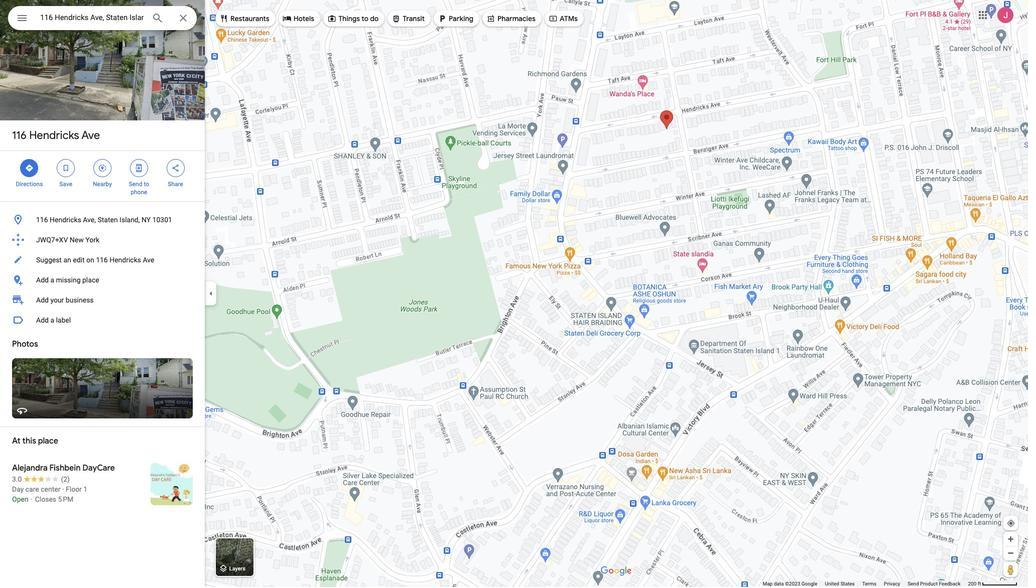 Task type: describe. For each thing, give the bounding box(es) containing it.
things
[[339, 14, 360, 23]]

add your business link
[[0, 290, 205, 310]]

floor
[[66, 486, 82, 494]]

ft
[[979, 582, 982, 587]]

add a label button
[[0, 310, 205, 331]]

terms
[[863, 582, 877, 587]]

alejandra
[[12, 464, 48, 474]]

daycare
[[83, 464, 115, 474]]

116 Hendricks Ave, Staten Island, NY 10301 field
[[8, 6, 197, 30]]

zoom in image
[[1008, 536, 1015, 544]]

suggest
[[36, 256, 62, 264]]

(2)
[[61, 476, 70, 484]]

send product feedback
[[908, 582, 961, 587]]

alejandra fishbein daycare
[[12, 464, 115, 474]]

actions for 116 hendricks ave region
[[0, 151, 205, 201]]

place inside button
[[82, 276, 99, 284]]

privacy
[[885, 582, 901, 587]]

united states button
[[826, 581, 855, 588]]

to inside  things to do
[[362, 14, 369, 23]]

transit
[[403, 14, 425, 23]]

google account: james peterson  
(james.peterson1902@gmail.com) image
[[998, 7, 1014, 23]]

google
[[802, 582, 818, 587]]

zoom out image
[[1008, 550, 1015, 558]]

island,
[[120, 216, 140, 224]]

open
[[12, 496, 28, 504]]

116 for 116 hendricks ave
[[12, 129, 27, 143]]

parking
[[449, 14, 474, 23]]

 search field
[[8, 6, 197, 32]]

116 for 116 hendricks ave, staten island, ny 10301
[[36, 216, 48, 224]]


[[171, 163, 180, 174]]

200
[[969, 582, 977, 587]]


[[283, 13, 292, 24]]

10301
[[153, 216, 172, 224]]

a for label
[[50, 317, 54, 325]]


[[549, 13, 558, 24]]

care
[[26, 486, 39, 494]]

add your business
[[36, 296, 94, 304]]

ny
[[142, 216, 151, 224]]

116 hendricks ave main content
[[0, 0, 205, 588]]

ave inside button
[[143, 256, 154, 264]]

 hotels
[[283, 13, 315, 24]]

3.0 stars 2 reviews image
[[12, 475, 70, 485]]

0 horizontal spatial ave
[[81, 129, 100, 143]]

your
[[50, 296, 64, 304]]

label
[[56, 317, 71, 325]]

 restaurants
[[220, 13, 270, 24]]

closes
[[35, 496, 56, 504]]

add for add your business
[[36, 296, 49, 304]]

5 pm
[[58, 496, 73, 504]]

day
[[12, 486, 24, 494]]

ave,
[[83, 216, 96, 224]]

⋅
[[30, 496, 33, 504]]

add a missing place
[[36, 276, 99, 284]]

atms
[[560, 14, 578, 23]]

hotels
[[294, 14, 315, 23]]

save
[[59, 181, 72, 188]]

data
[[775, 582, 784, 587]]

google maps element
[[0, 0, 1029, 588]]


[[392, 13, 401, 24]]


[[487, 13, 496, 24]]

suggest an edit on 116 hendricks ave button
[[0, 250, 205, 270]]

at this place
[[12, 437, 58, 447]]

product
[[921, 582, 938, 587]]

privacy button
[[885, 581, 901, 588]]

 button
[[8, 6, 36, 32]]

do
[[370, 14, 379, 23]]

jwq7+xv new york
[[36, 236, 99, 244]]

new
[[70, 236, 84, 244]]



Task type: vqa. For each thing, say whether or not it's contained in the screenshot.


Task type: locate. For each thing, give the bounding box(es) containing it.
a for missing
[[50, 276, 54, 284]]

at
[[12, 437, 21, 447]]

116
[[12, 129, 27, 143], [36, 216, 48, 224], [96, 256, 108, 264]]

0 horizontal spatial to
[[144, 181, 149, 188]]

send inside send to phone
[[129, 181, 142, 188]]

edit
[[73, 256, 85, 264]]

2 add from the top
[[36, 296, 49, 304]]

map
[[763, 582, 773, 587]]

add left your
[[36, 296, 49, 304]]

phone
[[131, 189, 147, 196]]

terms button
[[863, 581, 877, 588]]


[[25, 163, 34, 174]]


[[328, 13, 337, 24]]

add for add a missing place
[[36, 276, 49, 284]]

116 hendricks ave
[[12, 129, 100, 143]]

1 vertical spatial add
[[36, 296, 49, 304]]

suggest an edit on 116 hendricks ave
[[36, 256, 154, 264]]

0 vertical spatial 116
[[12, 129, 27, 143]]

3 add from the top
[[36, 317, 49, 325]]

add down 'suggest'
[[36, 276, 49, 284]]


[[98, 163, 107, 174]]

this
[[22, 437, 36, 447]]

ave down 'ny'
[[143, 256, 154, 264]]

200 ft
[[969, 582, 982, 587]]

hendricks for ave,
[[50, 216, 81, 224]]

1 vertical spatial send
[[908, 582, 920, 587]]

1
[[84, 486, 88, 494]]

feedback
[[940, 582, 961, 587]]

add
[[36, 276, 49, 284], [36, 296, 49, 304], [36, 317, 49, 325]]

1 horizontal spatial ave
[[143, 256, 154, 264]]

·
[[62, 486, 64, 494]]

united
[[826, 582, 840, 587]]

ave
[[81, 129, 100, 143], [143, 256, 154, 264]]

jwq7+xv new york button
[[0, 230, 205, 250]]

fishbein
[[49, 464, 81, 474]]

 parking
[[438, 13, 474, 24]]

united states
[[826, 582, 855, 587]]

0 vertical spatial ave
[[81, 129, 100, 143]]

show street view coverage image
[[1004, 563, 1019, 578]]

an
[[64, 256, 71, 264]]

place
[[82, 276, 99, 284], [38, 437, 58, 447]]

send to phone
[[129, 181, 149, 196]]

collapse side panel image
[[205, 288, 217, 299]]

staten
[[98, 216, 118, 224]]

hendricks up 
[[29, 129, 79, 143]]

2 vertical spatial hendricks
[[110, 256, 141, 264]]

1 vertical spatial 116
[[36, 216, 48, 224]]

1 vertical spatial to
[[144, 181, 149, 188]]

116 up jwq7+xv
[[36, 216, 48, 224]]

116 hendricks ave, staten island, ny 10301
[[36, 216, 172, 224]]

add for add a label
[[36, 317, 49, 325]]

pharmacies
[[498, 14, 536, 23]]

show your location image
[[1007, 519, 1016, 529]]

1 vertical spatial a
[[50, 317, 54, 325]]

hendricks for ave
[[29, 129, 79, 143]]

0 vertical spatial add
[[36, 276, 49, 284]]

add left label
[[36, 317, 49, 325]]

restaurants
[[231, 14, 270, 23]]

to inside send to phone
[[144, 181, 149, 188]]

place right this
[[38, 437, 58, 447]]

ave up 
[[81, 129, 100, 143]]

york
[[86, 236, 99, 244]]

map data ©2023 google
[[763, 582, 818, 587]]

place down "on"
[[82, 276, 99, 284]]

a left 'missing'
[[50, 276, 54, 284]]

hendricks down jwq7+xv new york button
[[110, 256, 141, 264]]

send
[[129, 181, 142, 188], [908, 582, 920, 587]]

add a missing place button
[[0, 270, 205, 290]]

200 ft button
[[969, 582, 1018, 587]]

 things to do
[[328, 13, 379, 24]]

116 right "on"
[[96, 256, 108, 264]]

photos
[[12, 340, 38, 350]]

1 horizontal spatial place
[[82, 276, 99, 284]]

directions
[[16, 181, 43, 188]]

1 add from the top
[[36, 276, 49, 284]]

None field
[[40, 12, 144, 24]]

layers
[[229, 566, 246, 573]]

1 horizontal spatial to
[[362, 14, 369, 23]]

0 vertical spatial a
[[50, 276, 54, 284]]

on
[[86, 256, 94, 264]]

1 horizontal spatial 116
[[36, 216, 48, 224]]

2 horizontal spatial 116
[[96, 256, 108, 264]]

to
[[362, 14, 369, 23], [144, 181, 149, 188]]

 pharmacies
[[487, 13, 536, 24]]

 transit
[[392, 13, 425, 24]]

a inside add a missing place button
[[50, 276, 54, 284]]

day care center · floor 1 open ⋅ closes 5 pm
[[12, 486, 88, 504]]

none field inside 116 hendricks ave, staten island, ny 10301 "field"
[[40, 12, 144, 24]]

to left do
[[362, 14, 369, 23]]

footer
[[763, 581, 969, 588]]

share
[[168, 181, 183, 188]]

a inside the add a label button
[[50, 317, 54, 325]]

0 vertical spatial place
[[82, 276, 99, 284]]

footer inside google maps element
[[763, 581, 969, 588]]

nearby
[[93, 181, 112, 188]]

3.0
[[12, 476, 22, 484]]

116 up 
[[12, 129, 27, 143]]

2 vertical spatial add
[[36, 317, 49, 325]]

a left label
[[50, 317, 54, 325]]

states
[[841, 582, 855, 587]]

116 hendricks ave, staten island, ny 10301 button
[[0, 210, 205, 230]]

footer containing map data ©2023 google
[[763, 581, 969, 588]]

hendricks
[[29, 129, 79, 143], [50, 216, 81, 224], [110, 256, 141, 264]]

0 horizontal spatial place
[[38, 437, 58, 447]]


[[16, 11, 28, 25]]

jwq7+xv
[[36, 236, 68, 244]]

hendricks up jwq7+xv new york
[[50, 216, 81, 224]]

add a label
[[36, 317, 71, 325]]

0 vertical spatial to
[[362, 14, 369, 23]]

2 vertical spatial 116
[[96, 256, 108, 264]]

1 vertical spatial place
[[38, 437, 58, 447]]

send for send product feedback
[[908, 582, 920, 587]]

a
[[50, 276, 54, 284], [50, 317, 54, 325]]

send for send to phone
[[129, 181, 142, 188]]

to up phone
[[144, 181, 149, 188]]

0 horizontal spatial send
[[129, 181, 142, 188]]


[[220, 13, 229, 24]]

1 a from the top
[[50, 276, 54, 284]]

©2023
[[786, 582, 801, 587]]

2 a from the top
[[50, 317, 54, 325]]

send inside send product feedback 'button'
[[908, 582, 920, 587]]

0 horizontal spatial 116
[[12, 129, 27, 143]]

business
[[66, 296, 94, 304]]


[[135, 163, 144, 174]]

1 horizontal spatial send
[[908, 582, 920, 587]]


[[438, 13, 447, 24]]

0 vertical spatial send
[[129, 181, 142, 188]]


[[61, 163, 70, 174]]

1 vertical spatial hendricks
[[50, 216, 81, 224]]

send product feedback button
[[908, 581, 961, 588]]

center
[[41, 486, 60, 494]]

send left product
[[908, 582, 920, 587]]

send up phone
[[129, 181, 142, 188]]

1 vertical spatial ave
[[143, 256, 154, 264]]

0 vertical spatial hendricks
[[29, 129, 79, 143]]

 atms
[[549, 13, 578, 24]]



